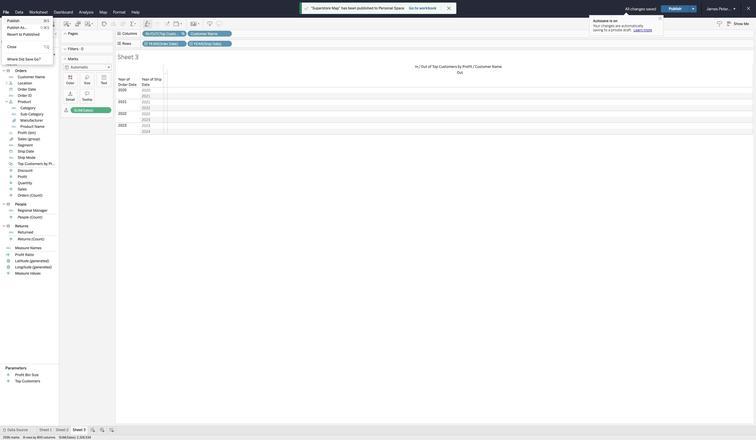 Task type: vqa. For each thing, say whether or not it's contained in the screenshot.
THE DUPLICATE IMAGE
yes



Task type: describe. For each thing, give the bounding box(es) containing it.
text
[[101, 81, 107, 85]]

sheet 2
[[56, 428, 69, 432]]

revert to published
[[7, 32, 39, 37]]

to down as...
[[19, 32, 22, 37]]

is
[[610, 19, 613, 23]]

2020, Year of Ship Date. Press Space to toggle selection. Press Escape to go back to the left margin. Use arrow keys to navigate headers text field
[[140, 87, 164, 93]]

longitude (generated)
[[15, 265, 52, 269]]

returns for returns
[[15, 224, 28, 228]]

customers for top customers
[[22, 379, 40, 384]]

marks. press enter to open the view data window.. use arrow keys to navigate data visualization elements. image
[[164, 87, 753, 135]]

people for people (count)
[[18, 215, 29, 220]]

800
[[37, 436, 43, 440]]

0 horizontal spatial 3
[[84, 428, 86, 432]]

dashboard
[[54, 10, 73, 14]]

close image
[[658, 16, 663, 21]]

1 / from the left
[[419, 64, 420, 69]]

0 vertical spatial data
[[15, 10, 23, 14]]

out
[[421, 64, 427, 69]]

of
[[428, 64, 432, 69]]

automatically
[[622, 24, 644, 28]]

format
[[113, 10, 126, 14]]

tables
[[5, 62, 17, 66]]

in/out(top customers by profit)
[[146, 32, 200, 36]]

saving
[[593, 28, 604, 32]]

ratio
[[25, 253, 34, 257]]

(count) for returns (count)
[[32, 237, 44, 241]]

sales for sales (group)
[[18, 137, 27, 141]]

manufacturer
[[20, 118, 43, 123]]

date) for year(order date)
[[169, 42, 178, 46]]

show labels image
[[155, 21, 160, 27]]

profit for profit
[[18, 175, 27, 179]]

top for top customers by profit
[[18, 162, 24, 166]]

1 horizontal spatial replay animation image
[[29, 22, 32, 25]]

save
[[25, 57, 33, 61]]

1 horizontal spatial map
[[398, 6, 408, 12]]

download image
[[207, 21, 213, 27]]

in
[[415, 64, 418, 69]]

superstore for superstore datasource
[[7, 40, 26, 44]]

orders for orders
[[15, 69, 27, 73]]

personal
[[379, 6, 393, 10]]

order for order id
[[18, 94, 27, 98]]

2023, Year of Ship Date. Press Space to toggle selection. Press Escape to go back to the left margin. Use arrow keys to navigate headers text field
[[140, 117, 164, 123]]

top customers
[[15, 379, 40, 384]]

columns
[[43, 436, 55, 440]]

regional
[[18, 209, 32, 213]]

2023, Year of Ship Date. Press Space to toggle selection. Press Escape to go back to the left margin. Use arrow keys to navigate headers text field
[[140, 123, 164, 129]]

0 vertical spatial customer name
[[191, 32, 218, 36]]

returned
[[18, 230, 33, 235]]

sheet left 2
[[56, 428, 66, 432]]

order date
[[18, 87, 36, 92]]

sales for sales
[[18, 187, 27, 191]]

new data source image
[[40, 21, 46, 27]]

ship for ship date
[[18, 149, 25, 154]]

1 horizontal spatial size
[[84, 81, 90, 85]]

your changes are automatically saving to a private draft.
[[593, 24, 644, 32]]

james peterson
[[707, 7, 735, 11]]

undo image
[[2, 21, 8, 27]]

top customers by profit
[[18, 162, 58, 166]]

returns (count)
[[18, 237, 44, 241]]

1 vertical spatial publish
[[7, 19, 19, 23]]

2,326,534
[[77, 436, 91, 440]]

In, In / Out of Top Customers by Profit. Press Space to toggle selection. Press Escape to go back to the left margin. Use arrow keys to navigate headers text field
[[164, 69, 167, 75]]

clear sheet image
[[84, 21, 94, 27]]

go to workbook
[[409, 6, 437, 10]]

year(order date)
[[149, 42, 178, 46]]

orders (count)
[[18, 194, 43, 198]]

to inside go to workbook link
[[415, 6, 419, 10]]

to inside your changes are automatically saving to a private draft.
[[604, 28, 608, 32]]

learn more
[[634, 28, 652, 32]]

0 vertical spatial customer
[[191, 32, 207, 36]]

profit for profit bin size
[[15, 373, 24, 377]]

all changes saved
[[625, 7, 656, 11]]

totals image
[[130, 21, 137, 27]]

changes for your
[[601, 24, 615, 28]]

names
[[30, 246, 42, 250]]

highlight image
[[144, 21, 151, 27]]

ship date
[[18, 149, 34, 154]]

Sanjit Chand, Customer Name. Press Space to toggle selection. Press Escape to go back to the left margin. Use arrow keys to navigate headers text field
[[166, 75, 167, 87]]

2023, Year of Order Date. Press Space to toggle selection. Press Escape to go back to the left margin. Use arrow keys to navigate headers text field
[[116, 123, 140, 134]]

returns for returns (count)
[[18, 237, 31, 241]]

profit ratio
[[15, 253, 34, 257]]

to inside "superstore map" has been published to personal space alert
[[374, 6, 378, 10]]

(generated) for longitude (generated)
[[32, 265, 52, 269]]

publish button
[[661, 5, 690, 12]]

values
[[30, 271, 41, 276]]

2596 marks
[[3, 436, 20, 440]]

0 horizontal spatial customer name
[[18, 75, 45, 79]]

0 horizontal spatial size
[[32, 373, 39, 377]]

2 horizontal spatial customer
[[475, 64, 491, 69]]

year(order
[[149, 42, 168, 46]]

by for profit)
[[185, 32, 189, 36]]

profit for profit ratio
[[15, 253, 24, 257]]

⌥q
[[43, 45, 49, 49]]

detail
[[66, 98, 75, 102]]

2
[[66, 428, 69, 432]]

sort descending image
[[120, 21, 126, 27]]

go?
[[34, 57, 41, 61]]

sheet down rows
[[118, 53, 134, 61]]

sub-
[[20, 112, 28, 116]]

customers up 'out, in / out of top customers by profit. press space to toggle selection. press escape to go back to the left margin. use arrow keys to navigate headers' text field
[[439, 64, 457, 69]]

measure for measure names
[[15, 246, 29, 250]]

longitude
[[15, 265, 32, 269]]

2022, Year of Ship Date. Press Space to toggle selection. Press Escape to go back to the left margin. Use arrow keys to navigate headers text field
[[140, 111, 164, 117]]

2596
[[3, 436, 10, 440]]

0 vertical spatial category
[[20, 106, 36, 110]]

draft.
[[623, 28, 632, 32]]

ship for ship mode
[[18, 156, 25, 160]]

go to workbook link
[[409, 6, 437, 11]]

sort ascending image
[[111, 21, 117, 27]]

fit image
[[173, 21, 183, 27]]

measure values
[[15, 271, 41, 276]]

in / out of top customers by profit  /  customer name
[[415, 64, 502, 69]]

product for product
[[18, 100, 31, 104]]

"superstore map" has been published to personal space alert
[[311, 6, 404, 11]]

⌘s
[[43, 19, 49, 23]]

1 vertical spatial category
[[28, 112, 44, 116]]

0 horizontal spatial map
[[99, 10, 107, 14]]

8
[[23, 436, 25, 440]]

location
[[18, 81, 32, 85]]

0
[[81, 47, 83, 51]]

autosave
[[593, 19, 609, 23]]

new worksheet image
[[63, 21, 71, 27]]

sum(sales): 2,326,534
[[59, 436, 91, 440]]

all
[[625, 7, 630, 11]]

publish as...
[[7, 26, 27, 30]]

where did save go?
[[7, 57, 41, 61]]

publish for the publish 'button'
[[669, 7, 682, 11]]

(count) for people (count)
[[30, 215, 42, 220]]

color
[[66, 81, 74, 85]]

Out, In / Out of Top Customers by Profit. Press Space to toggle selection. Press Escape to go back to the left margin. Use arrow keys to navigate headers text field
[[167, 69, 753, 75]]

profit bin size
[[15, 373, 39, 377]]

show me button
[[725, 19, 755, 28]]

has
[[341, 6, 347, 10]]

date for order date
[[28, 87, 36, 92]]

been
[[348, 6, 356, 10]]

(count) for orders (count)
[[30, 194, 43, 198]]

map"
[[332, 6, 341, 10]]

by for profit
[[44, 162, 48, 166]]

show me
[[734, 22, 749, 26]]

1 vertical spatial data
[[4, 32, 12, 36]]

sales (group)
[[18, 137, 40, 141]]

latitude (generated)
[[15, 259, 49, 263]]

go
[[409, 6, 414, 10]]

measure for measure values
[[15, 271, 29, 276]]

marks
[[11, 436, 20, 440]]

0 vertical spatial sheet 3
[[118, 53, 139, 61]]

success image
[[304, 6, 308, 10]]

by for 800
[[33, 436, 36, 440]]

on
[[613, 19, 618, 23]]

orders for orders (count)
[[18, 194, 29, 198]]

customers for top customers by profit
[[25, 162, 43, 166]]



Task type: locate. For each thing, give the bounding box(es) containing it.
bin
[[25, 373, 31, 377]]

size up tooltip
[[84, 81, 90, 85]]

ship down ship date
[[18, 156, 25, 160]]

as...
[[20, 26, 27, 30]]

0 vertical spatial superstore
[[371, 6, 397, 12]]

customers down mode
[[25, 162, 43, 166]]

changes inside your changes are automatically saving to a private draft.
[[601, 24, 615, 28]]

name
[[208, 32, 218, 36], [492, 64, 502, 69], [35, 75, 45, 79], [35, 125, 44, 129]]

0 vertical spatial measure
[[15, 246, 29, 250]]

year(ship date)
[[194, 42, 221, 46]]

superstore map
[[371, 6, 408, 12]]

sheet 3 up sum(sales): 2,326,534
[[73, 428, 86, 432]]

0 vertical spatial order
[[18, 87, 27, 92]]

to use edit in desktop, save the workbook outside of personal space image
[[217, 21, 222, 27]]

people for people
[[15, 202, 27, 207]]

2021, year of ship date. press space to toggle selection. press escape to go back to the left margin. use arrow keys to navigate headers text field up 2022, year of ship date. press space to toggle selection. press escape to go back to the left margin. use arrow keys to navigate headers text box
[[140, 99, 164, 105]]

2 vertical spatial top
[[15, 379, 21, 384]]

sheet 3 down rows
[[118, 53, 139, 61]]

people down regional
[[18, 215, 29, 220]]

order id
[[18, 94, 32, 98]]

product for product name
[[20, 125, 34, 129]]

1 horizontal spatial 3
[[135, 53, 139, 61]]

size
[[84, 81, 90, 85], [32, 373, 39, 377]]

category
[[20, 106, 36, 110], [28, 112, 44, 116]]

file
[[3, 10, 9, 14]]

measure up profit ratio
[[15, 246, 29, 250]]

profit (bin)
[[18, 131, 36, 135]]

order left id
[[18, 94, 27, 98]]

2 vertical spatial (count)
[[32, 237, 44, 241]]

superstore for superstore map
[[371, 6, 397, 12]]

pages
[[68, 32, 78, 36]]

1 vertical spatial orders
[[18, 194, 29, 198]]

"superstore map" has been published to personal space
[[311, 6, 404, 10]]

marks
[[68, 57, 78, 61]]

2021, Year of Order Date. Press Space to toggle selection. Press Escape to go back to the left margin. Use arrow keys to navigate headers text field
[[116, 99, 140, 111]]

2 vertical spatial customer
[[18, 75, 34, 79]]

date up mode
[[26, 149, 34, 154]]

source
[[16, 428, 28, 432]]

1 measure from the top
[[15, 246, 29, 250]]

changes
[[631, 7, 645, 11], [601, 24, 615, 28]]

1 horizontal spatial customer
[[191, 32, 207, 36]]

(count) up names
[[32, 237, 44, 241]]

autosave is on
[[593, 19, 618, 23]]

0 horizontal spatial superstore
[[7, 40, 26, 44]]

pause auto updates image
[[50, 21, 56, 27]]

customers down bin
[[22, 379, 40, 384]]

publish up revert
[[7, 26, 19, 30]]

published
[[23, 32, 39, 37]]

1 vertical spatial people
[[18, 215, 29, 220]]

(generated) up the values
[[32, 265, 52, 269]]

1 vertical spatial order
[[18, 94, 27, 98]]

order
[[18, 87, 27, 92], [18, 94, 27, 98]]

date) for year(ship date)
[[212, 42, 221, 46]]

year(ship
[[194, 42, 212, 46]]

0 vertical spatial 3
[[135, 53, 139, 61]]

changes down autosave is on
[[601, 24, 615, 28]]

0 vertical spatial (count)
[[30, 194, 43, 198]]

0 vertical spatial date
[[28, 87, 36, 92]]

id
[[28, 94, 32, 98]]

data up redo icon
[[15, 10, 23, 14]]

0 vertical spatial top
[[432, 64, 438, 69]]

customer up 'out, in / out of top customers by profit. press space to toggle selection. press escape to go back to the left margin. use arrow keys to navigate headers' text field
[[475, 64, 491, 69]]

segment
[[18, 143, 33, 147]]

order up order id
[[18, 87, 27, 92]]

orders down quantity
[[18, 194, 29, 198]]

me
[[744, 22, 749, 26]]

product up "profit (bin)"
[[20, 125, 34, 129]]

3 up 2,326,534
[[84, 428, 86, 432]]

2024, Year of Ship Date. Press Space to toggle selection. Press Escape to go back to the left margin. Use arrow keys to navigate headers text field
[[140, 129, 164, 134]]

sheet 3
[[118, 53, 139, 61], [73, 428, 86, 432]]

superstore right draft
[[371, 6, 397, 12]]

0 vertical spatial product
[[18, 100, 31, 104]]

are
[[616, 24, 621, 28]]

data down undo icon
[[4, 32, 12, 36]]

order for order date
[[18, 87, 27, 92]]

orders down did
[[15, 69, 27, 73]]

map left 'go'
[[398, 6, 408, 12]]

1 date) from the left
[[169, 42, 178, 46]]

1 vertical spatial changes
[[601, 24, 615, 28]]

saved
[[646, 7, 656, 11]]

(generated) up 'longitude (generated)'
[[30, 259, 49, 263]]

2 date) from the left
[[212, 42, 221, 46]]

superstore up close
[[7, 40, 26, 44]]

Zuschuss Carroll, Customer Name. Press Space to toggle selection. Press Escape to go back to the left margin. Use arrow keys to navigate headers text field
[[752, 75, 752, 87]]

1 vertical spatial sales
[[18, 187, 27, 191]]

data source
[[7, 428, 28, 432]]

learn more link
[[632, 28, 652, 32]]

1 vertical spatial customer
[[475, 64, 491, 69]]

1 horizontal spatial changes
[[631, 7, 645, 11]]

date
[[28, 87, 36, 92], [26, 149, 34, 154]]

size right bin
[[32, 373, 39, 377]]

1 vertical spatial (count)
[[30, 215, 42, 220]]

latitude
[[15, 259, 29, 263]]

0 vertical spatial changes
[[631, 7, 645, 11]]

customer name up year(ship
[[191, 32, 218, 36]]

people (count)
[[18, 215, 42, 220]]

1 horizontal spatial sheet 3
[[118, 53, 139, 61]]

2 / from the left
[[473, 64, 474, 69]]

2 order from the top
[[18, 94, 27, 98]]

top
[[432, 64, 438, 69], [18, 162, 24, 166], [15, 379, 21, 384]]

1 vertical spatial top
[[18, 162, 24, 166]]

worksheet
[[29, 10, 48, 14]]

/ right in
[[419, 64, 420, 69]]

2 sales from the top
[[18, 187, 27, 191]]

1 vertical spatial sheet 3
[[73, 428, 86, 432]]

1 sales from the top
[[18, 137, 27, 141]]

to left personal
[[374, 6, 378, 10]]

1 vertical spatial superstore
[[7, 40, 26, 44]]

1 vertical spatial 3
[[84, 428, 86, 432]]

changes right all
[[631, 7, 645, 11]]

Hunter Lopez, Customer Name. Press Space to toggle selection. Press Escape to go back to the left margin. Use arrow keys to navigate headers text field
[[164, 75, 165, 87]]

(count)
[[30, 194, 43, 198], [30, 215, 42, 220], [32, 237, 44, 241]]

0 horizontal spatial replay animation image
[[21, 21, 27, 27]]

2 vertical spatial publish
[[7, 26, 19, 30]]

Search text field
[[2, 51, 40, 58]]

sum(sales)
[[74, 108, 93, 113]]

0 horizontal spatial customer
[[18, 75, 34, 79]]

0 horizontal spatial /
[[419, 64, 420, 69]]

(count) down regional manager
[[30, 215, 42, 220]]

data guide image
[[717, 21, 723, 27]]

sum(sales):
[[59, 436, 76, 440]]

date) right year(ship
[[212, 42, 221, 46]]

customer name
[[191, 32, 218, 36], [18, 75, 45, 79]]

1 vertical spatial ship
[[18, 156, 25, 160]]

product
[[18, 100, 31, 104], [20, 125, 34, 129]]

show/hide cards image
[[190, 21, 200, 27]]

more
[[644, 28, 652, 32]]

a
[[609, 28, 610, 32]]

customer name up location
[[18, 75, 45, 79]]

3 down columns
[[135, 53, 139, 61]]

measure down longitude
[[15, 271, 29, 276]]

profit for profit (bin)
[[18, 131, 27, 135]]

revert
[[7, 32, 18, 37]]

1 2021, year of ship date. press space to toggle selection. press escape to go back to the left margin. use arrow keys to navigate headers text field from the top
[[140, 93, 164, 99]]

(count) up regional manager
[[30, 194, 43, 198]]

ship mode
[[18, 156, 35, 160]]

publish right saved
[[669, 7, 682, 11]]

sheet 1
[[39, 428, 52, 432]]

in/out(top
[[146, 32, 166, 36]]

format workbook image
[[164, 21, 170, 27]]

0 horizontal spatial changes
[[601, 24, 615, 28]]

product down order id
[[18, 100, 31, 104]]

1 vertical spatial product
[[20, 125, 34, 129]]

sales up segment
[[18, 137, 27, 141]]

customer up location
[[18, 75, 34, 79]]

2021, year of ship date. press space to toggle selection. press escape to go back to the left margin. use arrow keys to navigate headers text field up 2022, year of ship date. press space to toggle selection. press escape to go back to the left margin. use arrow keys to navigate headers text field at left top
[[140, 93, 164, 99]]

analysis
[[79, 10, 94, 14]]

customers down fit image
[[166, 32, 184, 36]]

space
[[394, 6, 404, 10]]

james
[[707, 7, 718, 11]]

peterson
[[719, 7, 735, 11]]

profit)
[[190, 32, 200, 36]]

2 vertical spatial data
[[7, 428, 15, 432]]

did
[[19, 57, 24, 61]]

2 2021, year of ship date. press space to toggle selection. press escape to go back to the left margin. use arrow keys to navigate headers text field from the top
[[140, 99, 164, 105]]

2020, Year of Order Date. Press Space to toggle selection. Press Escape to go back to the left margin. Use arrow keys to navigate headers text field
[[116, 87, 140, 99]]

ship down segment
[[18, 149, 25, 154]]

swap rows and columns image
[[101, 21, 107, 27]]

2022, Year of Ship Date. Press Space to toggle selection. Press Escape to go back to the left margin. Use arrow keys to navigate headers text field
[[140, 105, 164, 111]]

1 horizontal spatial customer name
[[191, 32, 218, 36]]

to left a
[[604, 28, 608, 32]]

1 vertical spatial measure
[[15, 271, 29, 276]]

quantity
[[18, 181, 32, 185]]

date for ship date
[[26, 149, 34, 154]]

sales down quantity
[[18, 187, 27, 191]]

ship
[[18, 149, 25, 154], [18, 156, 25, 160]]

changes for all
[[631, 7, 645, 11]]

(generated) for latitude (generated)
[[30, 259, 49, 263]]

Aaron Bergman, Customer Name. Press Space to toggle selection. Press Escape to go back to the left margin. Use arrow keys to navigate headers text field
[[167, 75, 168, 87]]

workbook
[[420, 6, 437, 10]]

returns down the returned
[[18, 237, 31, 241]]

learn
[[634, 28, 643, 32]]

2021, Year of Ship Date. Press Space to toggle selection. Press Escape to go back to the left margin. Use arrow keys to navigate headers text field
[[140, 93, 164, 99], [140, 99, 164, 105]]

0 vertical spatial orders
[[15, 69, 27, 73]]

data
[[15, 10, 23, 14], [4, 32, 12, 36], [7, 428, 15, 432]]

0 vertical spatial people
[[15, 202, 27, 207]]

sheet left 1
[[39, 428, 49, 432]]

profit
[[463, 64, 472, 69], [18, 131, 27, 135], [49, 162, 58, 166], [18, 175, 27, 179], [15, 253, 24, 257], [15, 373, 24, 377]]

show
[[734, 22, 743, 26]]

1 horizontal spatial superstore
[[371, 6, 397, 12]]

tooltip
[[82, 98, 92, 102]]

/ up 'out, in / out of top customers by profit. press space to toggle selection. press escape to go back to the left margin. use arrow keys to navigate headers' text field
[[473, 64, 474, 69]]

date) down in/out(top customers by profit)
[[169, 42, 178, 46]]

replay animation image
[[21, 21, 27, 27], [29, 22, 32, 25]]

0 horizontal spatial sheet 3
[[73, 428, 86, 432]]

rows
[[26, 436, 32, 440]]

sheet up sum(sales): 2,326,534
[[73, 428, 83, 432]]

0 vertical spatial publish
[[669, 7, 682, 11]]

0 vertical spatial returns
[[15, 224, 28, 228]]

category up manufacturer
[[28, 112, 44, 116]]

map up swap rows and columns image
[[99, 10, 107, 14]]

sheet
[[118, 53, 134, 61], [39, 428, 49, 432], [56, 428, 66, 432], [73, 428, 83, 432]]

collapse image
[[54, 32, 58, 36]]

(group)
[[28, 137, 40, 141]]

your
[[593, 24, 600, 28]]

0 horizontal spatial date)
[[169, 42, 178, 46]]

people up regional
[[15, 202, 27, 207]]

publish up the publish as...
[[7, 19, 19, 23]]

top right of
[[432, 64, 438, 69]]

regional manager
[[18, 209, 48, 213]]

sub-category
[[20, 112, 44, 116]]

1 vertical spatial customer name
[[18, 75, 45, 79]]

1 horizontal spatial /
[[473, 64, 474, 69]]

people
[[15, 202, 27, 207], [18, 215, 29, 220]]

1 vertical spatial size
[[32, 373, 39, 377]]

1 vertical spatial returns
[[18, 237, 31, 241]]

customer up year(ship
[[191, 32, 207, 36]]

1 horizontal spatial date)
[[212, 42, 221, 46]]

2022, Year of Order Date. Press Space to toggle selection. Press Escape to go back to the left margin. Use arrow keys to navigate headers text field
[[116, 111, 140, 123]]

(bin)
[[28, 131, 36, 135]]

1 ship from the top
[[18, 149, 25, 154]]

replay animation image right redo icon
[[21, 21, 27, 27]]

0 vertical spatial ship
[[18, 149, 25, 154]]

analytics
[[27, 32, 44, 36]]

filters · 0
[[68, 47, 83, 51]]

data up 2596 marks
[[7, 428, 15, 432]]

rows
[[122, 42, 131, 46]]

to
[[374, 6, 378, 10], [415, 6, 419, 10], [604, 28, 608, 32], [19, 32, 22, 37]]

2 measure from the top
[[15, 271, 29, 276]]

to right 'go'
[[415, 6, 419, 10]]

close
[[7, 45, 16, 49]]

duplicate image
[[75, 21, 81, 27]]

1 vertical spatial date
[[26, 149, 34, 154]]

customers for in/out(top customers by profit)
[[166, 32, 184, 36]]

product name
[[20, 125, 44, 129]]

1 order from the top
[[18, 87, 27, 92]]

orders
[[15, 69, 27, 73], [18, 194, 29, 198]]

category up the sub-
[[20, 106, 36, 110]]

top up the discount
[[18, 162, 24, 166]]

2 ship from the top
[[18, 156, 25, 160]]

0 vertical spatial size
[[84, 81, 90, 85]]

1 vertical spatial (generated)
[[32, 265, 52, 269]]

0 vertical spatial sales
[[18, 137, 27, 141]]

parameters
[[5, 366, 27, 371]]

by
[[185, 32, 189, 36], [458, 64, 462, 69], [44, 162, 48, 166], [33, 436, 36, 440]]

private
[[611, 28, 622, 32]]

returns up the returned
[[15, 224, 28, 228]]

redo image
[[11, 21, 17, 27]]

0 vertical spatial (generated)
[[30, 259, 49, 263]]

date up id
[[28, 87, 36, 92]]

publish inside the publish 'button'
[[669, 7, 682, 11]]

replay animation image up published at the left top of page
[[29, 22, 32, 25]]

customers
[[166, 32, 184, 36], [439, 64, 457, 69], [25, 162, 43, 166], [22, 379, 40, 384]]

publish
[[669, 7, 682, 11], [7, 19, 19, 23], [7, 26, 19, 30]]

top down profit bin size on the bottom of the page
[[15, 379, 21, 384]]

top for top customers
[[15, 379, 21, 384]]

publish for publish as...
[[7, 26, 19, 30]]



